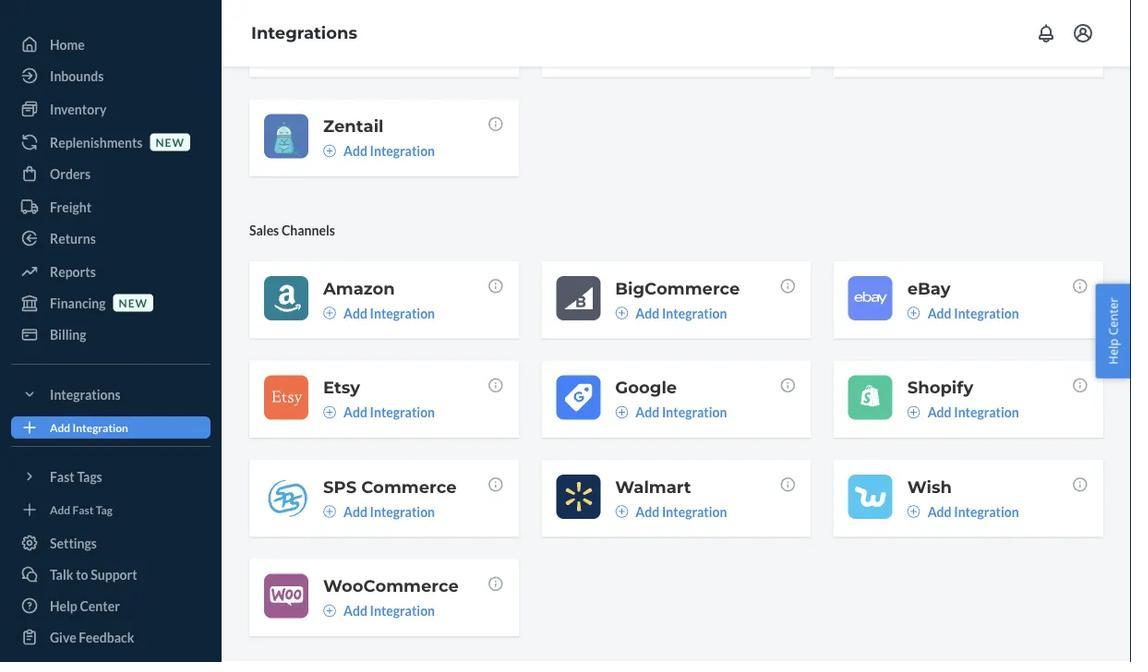 Task type: vqa. For each thing, say whether or not it's contained in the screenshot.
No
no



Task type: describe. For each thing, give the bounding box(es) containing it.
sps commerce
[[323, 477, 457, 497]]

ebay
[[908, 278, 951, 298]]

plus circle image for ebay
[[908, 307, 921, 319]]

add integration for shopify
[[928, 404, 1020, 420]]

etsy
[[323, 377, 360, 398]]

freight link
[[11, 192, 211, 222]]

google
[[616, 377, 677, 398]]

orders link
[[11, 159, 211, 188]]

amazon
[[323, 278, 395, 298]]

center inside help center button
[[1105, 298, 1122, 335]]

add integration for google
[[636, 404, 727, 420]]

tags
[[77, 469, 102, 485]]

financing
[[50, 295, 106, 311]]

inbounds link
[[11, 61, 211, 91]]

inbounds
[[50, 68, 104, 84]]

help inside help center button
[[1105, 339, 1122, 365]]

add integration for ebay
[[928, 305, 1020, 321]]

add integration link for walmart
[[616, 502, 727, 521]]

plus circle image for google
[[616, 406, 628, 419]]

add integration for sps commerce
[[344, 504, 435, 519]]

open account menu image
[[1073, 22, 1095, 44]]

support
[[91, 567, 137, 582]]

integration for amazon
[[370, 305, 435, 321]]

commerce
[[361, 477, 457, 497]]

inventory link
[[11, 94, 211, 124]]

plus circle image for wish
[[908, 505, 921, 518]]

add integration link for woocommerce
[[323, 602, 435, 620]]

integrations inside dropdown button
[[50, 387, 121, 402]]

settings link
[[11, 528, 211, 558]]

give feedback button
[[11, 623, 211, 652]]

integration for shopify
[[955, 404, 1020, 420]]

give
[[50, 630, 76, 645]]

help center button
[[1096, 284, 1132, 379]]

new for replenishments
[[156, 135, 185, 149]]

feedback
[[79, 630, 134, 645]]

add for sps commerce
[[344, 504, 368, 519]]

integration for ebay
[[955, 305, 1020, 321]]

add integration link for shopify
[[908, 403, 1020, 422]]

help inside help center link
[[50, 598, 77, 614]]

sps
[[323, 477, 357, 497]]

orders
[[50, 166, 91, 182]]

add for woocommerce
[[344, 603, 368, 619]]

plus circle image for woocommerce
[[323, 604, 336, 617]]

add for wish
[[928, 504, 952, 519]]

0 horizontal spatial help center
[[50, 598, 120, 614]]

integration for etsy
[[370, 404, 435, 420]]

add integration link for amazon
[[323, 304, 435, 322]]

talk to support
[[50, 567, 137, 582]]

integrations link
[[251, 23, 358, 43]]

add integration for wish
[[928, 504, 1020, 519]]

add integration link down integrations dropdown button
[[11, 417, 211, 439]]

add integration link for zentail
[[323, 142, 435, 160]]

integration for google
[[662, 404, 727, 420]]

add fast tag link
[[11, 499, 211, 521]]

zentail
[[323, 116, 384, 136]]

add integration down integrations dropdown button
[[50, 421, 128, 434]]

sales
[[249, 222, 279, 238]]

add integration link for google
[[616, 403, 727, 422]]

add up fast tags
[[50, 421, 70, 434]]

new for financing
[[119, 296, 148, 309]]

add integration for zentail
[[344, 143, 435, 159]]

plus circle image for sps commerce
[[323, 505, 336, 518]]



Task type: locate. For each thing, give the bounding box(es) containing it.
billing link
[[11, 320, 211, 349]]

fast left 'tag'
[[73, 503, 94, 516]]

integration for wish
[[955, 504, 1020, 519]]

help center link
[[11, 591, 211, 621]]

reports
[[50, 264, 96, 279]]

plus circle image down woocommerce
[[323, 604, 336, 617]]

0 vertical spatial help center
[[1105, 298, 1122, 365]]

add down etsy
[[344, 404, 368, 420]]

integration for woocommerce
[[370, 603, 435, 619]]

add for zentail
[[344, 143, 368, 159]]

add down wish at the right bottom of page
[[928, 504, 952, 519]]

help
[[1105, 339, 1122, 365], [50, 598, 77, 614]]

add up settings
[[50, 503, 70, 516]]

add integration down woocommerce
[[344, 603, 435, 619]]

add down woocommerce
[[344, 603, 368, 619]]

add integration link down the google
[[616, 403, 727, 422]]

add
[[344, 143, 368, 159], [344, 305, 368, 321], [636, 305, 660, 321], [928, 305, 952, 321], [344, 404, 368, 420], [636, 404, 660, 420], [928, 404, 952, 420], [50, 421, 70, 434], [50, 503, 70, 516], [344, 504, 368, 519], [636, 504, 660, 519], [928, 504, 952, 519], [344, 603, 368, 619]]

tag
[[96, 503, 113, 516]]

inventory
[[50, 101, 107, 117]]

0 vertical spatial new
[[156, 135, 185, 149]]

add for shopify
[[928, 404, 952, 420]]

add down bigcommerce
[[636, 305, 660, 321]]

add integration link
[[323, 142, 435, 160], [323, 304, 435, 322], [616, 304, 727, 322], [908, 304, 1020, 322], [323, 403, 435, 422], [616, 403, 727, 422], [908, 403, 1020, 422], [11, 417, 211, 439], [323, 502, 435, 521], [616, 502, 727, 521], [908, 502, 1020, 521], [323, 602, 435, 620]]

plus circle image down bigcommerce
[[616, 307, 628, 319]]

1 vertical spatial center
[[80, 598, 120, 614]]

add down ebay
[[928, 305, 952, 321]]

0 horizontal spatial center
[[80, 598, 120, 614]]

freight
[[50, 199, 92, 215]]

woocommerce
[[323, 576, 459, 596]]

add integration link for wish
[[908, 502, 1020, 521]]

plus circle image down shopify at bottom right
[[908, 406, 921, 419]]

billing
[[50, 327, 86, 342]]

fast left tags
[[50, 469, 75, 485]]

add fast tag
[[50, 503, 113, 516]]

add integration down ebay
[[928, 305, 1020, 321]]

1 vertical spatial help
[[50, 598, 77, 614]]

add integration link down amazon
[[323, 304, 435, 322]]

integration for bigcommerce
[[662, 305, 727, 321]]

bigcommerce
[[616, 278, 740, 298]]

add integration link down shopify at bottom right
[[908, 403, 1020, 422]]

add integration down etsy
[[344, 404, 435, 420]]

add integration
[[344, 143, 435, 159], [344, 305, 435, 321], [636, 305, 727, 321], [928, 305, 1020, 321], [344, 404, 435, 420], [636, 404, 727, 420], [928, 404, 1020, 420], [50, 421, 128, 434], [344, 504, 435, 519], [636, 504, 727, 519], [928, 504, 1020, 519], [344, 603, 435, 619]]

add down sps
[[344, 504, 368, 519]]

new up orders link
[[156, 135, 185, 149]]

fast inside dropdown button
[[50, 469, 75, 485]]

fast tags button
[[11, 462, 211, 491]]

plus circle image for bigcommerce
[[616, 307, 628, 319]]

add integration down bigcommerce
[[636, 305, 727, 321]]

add integration link down "sps commerce"
[[323, 502, 435, 521]]

give feedback
[[50, 630, 134, 645]]

add integration link down walmart
[[616, 502, 727, 521]]

shopify
[[908, 377, 974, 398]]

plus circle image down walmart
[[616, 505, 628, 518]]

plus circle image for shopify
[[908, 406, 921, 419]]

1 vertical spatial fast
[[73, 503, 94, 516]]

new down 'reports' link
[[119, 296, 148, 309]]

add integration link down etsy
[[323, 403, 435, 422]]

plus circle image for etsy
[[323, 406, 336, 419]]

add integration for woocommerce
[[344, 603, 435, 619]]

add integration for etsy
[[344, 404, 435, 420]]

returns
[[50, 230, 96, 246]]

0 vertical spatial center
[[1105, 298, 1122, 335]]

reports link
[[11, 257, 211, 286]]

add integration down zentail
[[344, 143, 435, 159]]

add down shopify at bottom right
[[928, 404, 952, 420]]

0 horizontal spatial help
[[50, 598, 77, 614]]

help center inside button
[[1105, 298, 1122, 365]]

plus circle image
[[616, 307, 628, 319], [616, 406, 628, 419], [908, 406, 921, 419], [908, 505, 921, 518], [323, 604, 336, 617]]

add for amazon
[[344, 305, 368, 321]]

1 vertical spatial new
[[119, 296, 148, 309]]

add integration link for sps commerce
[[323, 502, 435, 521]]

add integration link for bigcommerce
[[616, 304, 727, 322]]

plus circle image down amazon
[[323, 307, 336, 319]]

add for bigcommerce
[[636, 305, 660, 321]]

add for google
[[636, 404, 660, 420]]

add down walmart
[[636, 504, 660, 519]]

0 vertical spatial integrations
[[251, 23, 358, 43]]

add integration down shopify at bottom right
[[928, 404, 1020, 420]]

channels
[[282, 222, 335, 238]]

add for walmart
[[636, 504, 660, 519]]

1 horizontal spatial new
[[156, 135, 185, 149]]

plus circle image down sps
[[323, 505, 336, 518]]

talk to support button
[[11, 560, 211, 589]]

plus circle image down wish at the right bottom of page
[[908, 505, 921, 518]]

add integration down walmart
[[636, 504, 727, 519]]

replenishments
[[50, 134, 143, 150]]

add integration down the google
[[636, 404, 727, 420]]

add down the google
[[636, 404, 660, 420]]

add integration for amazon
[[344, 305, 435, 321]]

home link
[[11, 30, 211, 59]]

sales channels
[[249, 222, 335, 238]]

talk
[[50, 567, 73, 582]]

add integration link for ebay
[[908, 304, 1020, 322]]

add for ebay
[[928, 305, 952, 321]]

1 horizontal spatial center
[[1105, 298, 1122, 335]]

add for etsy
[[344, 404, 368, 420]]

home
[[50, 36, 85, 52]]

integration for sps commerce
[[370, 504, 435, 519]]

fast tags
[[50, 469, 102, 485]]

help center
[[1105, 298, 1122, 365], [50, 598, 120, 614]]

fast
[[50, 469, 75, 485], [73, 503, 94, 516]]

add integration down wish at the right bottom of page
[[928, 504, 1020, 519]]

plus circle image down the google
[[616, 406, 628, 419]]

plus circle image
[[323, 144, 336, 157], [323, 307, 336, 319], [908, 307, 921, 319], [323, 406, 336, 419], [323, 505, 336, 518], [616, 505, 628, 518]]

add integration for bigcommerce
[[636, 305, 727, 321]]

add down zentail
[[344, 143, 368, 159]]

0 vertical spatial help
[[1105, 339, 1122, 365]]

integrations
[[251, 23, 358, 43], [50, 387, 121, 402]]

add integration for walmart
[[636, 504, 727, 519]]

0 vertical spatial fast
[[50, 469, 75, 485]]

add integration link down bigcommerce
[[616, 304, 727, 322]]

1 horizontal spatial integrations
[[251, 23, 358, 43]]

add integration link for etsy
[[323, 403, 435, 422]]

0 horizontal spatial integrations
[[50, 387, 121, 402]]

center
[[1105, 298, 1122, 335], [80, 598, 120, 614]]

plus circle image down zentail
[[323, 144, 336, 157]]

add integration down "sps commerce"
[[344, 504, 435, 519]]

plus circle image down ebay
[[908, 307, 921, 319]]

open notifications image
[[1036, 22, 1058, 44]]

add integration link down wish at the right bottom of page
[[908, 502, 1020, 521]]

integration
[[370, 143, 435, 159], [370, 305, 435, 321], [662, 305, 727, 321], [955, 305, 1020, 321], [370, 404, 435, 420], [662, 404, 727, 420], [955, 404, 1020, 420], [73, 421, 128, 434], [370, 504, 435, 519], [662, 504, 727, 519], [955, 504, 1020, 519], [370, 603, 435, 619]]

add integration link down ebay
[[908, 304, 1020, 322]]

integration for zentail
[[370, 143, 435, 159]]

center inside help center link
[[80, 598, 120, 614]]

add down amazon
[[344, 305, 368, 321]]

new
[[156, 135, 185, 149], [119, 296, 148, 309]]

1 horizontal spatial help center
[[1105, 298, 1122, 365]]

add integration link down woocommerce
[[323, 602, 435, 620]]

add integration down amazon
[[344, 305, 435, 321]]

plus circle image for walmart
[[616, 505, 628, 518]]

1 vertical spatial help center
[[50, 598, 120, 614]]

integration for walmart
[[662, 504, 727, 519]]

walmart
[[616, 477, 692, 497]]

1 vertical spatial integrations
[[50, 387, 121, 402]]

plus circle image for amazon
[[323, 307, 336, 319]]

plus circle image down etsy
[[323, 406, 336, 419]]

1 horizontal spatial help
[[1105, 339, 1122, 365]]

to
[[76, 567, 88, 582]]

wish
[[908, 477, 952, 497]]

returns link
[[11, 224, 211, 253]]

settings
[[50, 535, 97, 551]]

add integration link down zentail
[[323, 142, 435, 160]]

plus circle image for zentail
[[323, 144, 336, 157]]

integrations button
[[11, 380, 211, 409]]

0 horizontal spatial new
[[119, 296, 148, 309]]



